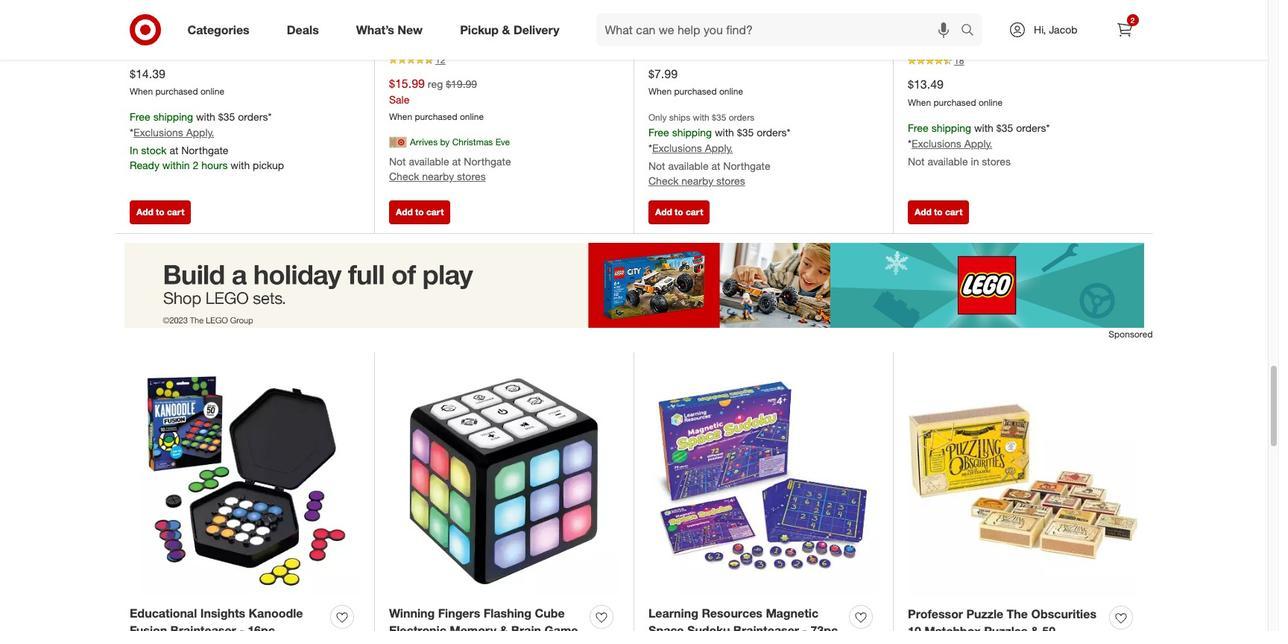 Task type: vqa. For each thing, say whether or not it's contained in the screenshot.
bottommost Large
no



Task type: describe. For each thing, give the bounding box(es) containing it.
at inside the "free shipping with $35 orders* * exclusions apply. in stock at  northgate ready within 2 hours with pickup"
[[170, 144, 179, 157]]

73pc
[[811, 623, 838, 632]]

5pc
[[1046, 23, 1067, 38]]

kanoodle for -
[[1027, 6, 1082, 21]]

$15.99
[[389, 76, 425, 91]]

fusion
[[130, 623, 167, 632]]

$7.99 when purchased online
[[649, 66, 744, 97]]

stores inside the not available at northgate check nearby stores
[[457, 170, 486, 183]]

coach
[[175, 6, 212, 20]]

add to cart for fao schwarz sort & sea octupus sorter - 9pc
[[396, 206, 444, 217]]

pickup
[[460, 22, 499, 37]]

ships
[[669, 112, 691, 123]]

what's
[[356, 22, 394, 37]]

2 inside the "free shipping with $35 orders* * exclusions apply. in stock at  northgate ready within 2 hours with pickup"
[[193, 159, 199, 172]]

to for educational insights kanoodle flip brainteaser game - 5pc
[[934, 206, 943, 217]]

10
[[908, 624, 922, 632]]

nearby inside only ships with $35 orders free shipping with $35 orders* * exclusions apply. not available at northgate check nearby stores
[[682, 175, 714, 187]]

cart for $14.39
[[167, 206, 184, 217]]

categories link
[[175, 13, 268, 46]]

at inside karmagami new at ¬ 1
[[733, 29, 742, 42]]

sea
[[508, 6, 529, 20]]

with right hours
[[231, 159, 250, 172]]

rubik's for rubik's coach cube 3x3
[[130, 6, 172, 20]]

shipping inside only ships with $35 orders free shipping with $35 orders* * exclusions apply. not available at northgate check nearby stores
[[672, 126, 712, 139]]

0 horizontal spatial check nearby stores button
[[389, 169, 486, 184]]

12 link
[[389, 54, 619, 67]]

0 horizontal spatial ¬
[[495, 39, 504, 54]]

flip
[[908, 23, 929, 38]]

christmas
[[452, 137, 493, 148]]

brainteaser inside educational insights kanoodle fusion brainteaser - 16pc
[[170, 623, 236, 632]]

$14.39
[[130, 66, 165, 81]]

check inside the not available at northgate check nearby stores
[[389, 170, 419, 183]]

apply. for $14.39
[[186, 126, 214, 139]]

insights for educational insights kanoodle flip brainteaser game - 5pc
[[979, 6, 1024, 21]]

at inside only at ¬
[[483, 40, 492, 52]]

educational insights link
[[908, 40, 1002, 54]]

winning
[[389, 606, 435, 621]]

exclusions apply. button for $14.39
[[133, 125, 214, 140]]

in
[[130, 144, 138, 157]]

search button
[[955, 13, 990, 49]]

free for $13.49
[[908, 121, 929, 134]]

educational insights
[[908, 40, 1002, 53]]

* for $13.49
[[908, 137, 912, 150]]

magnetic
[[766, 606, 819, 621]]

- inside educational insights kanoodle fusion brainteaser - 16pc
[[240, 623, 244, 632]]

search
[[955, 24, 990, 38]]

free for $14.39
[[130, 111, 150, 123]]

at inside the not available at northgate check nearby stores
[[452, 155, 461, 168]]

- inside educational insights kanoodle flip brainteaser game - 5pc
[[1038, 23, 1043, 38]]

available inside only ships with $35 orders free shipping with $35 orders* * exclusions apply. not available at northgate check nearby stores
[[668, 160, 709, 172]]

& inside fao schwarz sort & sea octupus sorter - 9pc
[[496, 6, 504, 20]]

fao schwarz sort & sea octupus sorter - 9pc
[[389, 6, 581, 37]]

octupus
[[532, 6, 581, 20]]

not inside only ships with $35 orders free shipping with $35 orders* * exclusions apply. not available at northgate check nearby stores
[[649, 160, 666, 172]]

kanoodle for 16pc
[[249, 606, 303, 621]]

- inside fao schwarz sort & sea octupus sorter - 9pc
[[428, 23, 433, 37]]

rubik's coach cube 3x3 link
[[130, 5, 268, 22]]

professor puzzle the obscurities 10 matchbox puzzles & 5 link
[[908, 606, 1104, 632]]

only for with
[[649, 112, 667, 123]]

add for karmagami pixels brainteaser
[[656, 206, 672, 217]]

when inside $15.99 reg $19.99 sale when purchased online
[[389, 111, 413, 122]]

sponsored
[[1109, 329, 1153, 340]]

jacob
[[1049, 23, 1078, 36]]

cube inside rubik's coach cube 3x3 link
[[215, 6, 245, 20]]

apply. for $13.49
[[965, 137, 993, 150]]

18
[[955, 55, 965, 66]]

What can we help you find? suggestions appear below search field
[[596, 13, 965, 46]]

puzzle
[[967, 607, 1004, 622]]

deals link
[[274, 13, 338, 46]]

12
[[436, 54, 445, 66]]

purchased inside $15.99 reg $19.99 sale when purchased online
[[415, 111, 458, 122]]

professor
[[908, 607, 964, 622]]

purchased for $14.39
[[155, 86, 198, 97]]

sort
[[468, 6, 493, 20]]

1
[[695, 44, 700, 55]]

shipping for $13.49
[[932, 121, 972, 134]]

karmagami new at ¬ 1
[[649, 29, 755, 55]]

northgate inside the "free shipping with $35 orders* * exclusions apply. in stock at  northgate ready within 2 hours with pickup"
[[181, 144, 229, 157]]

free inside only ships with $35 orders free shipping with $35 orders* * exclusions apply. not available at northgate check nearby stores
[[649, 126, 669, 139]]

3x3
[[248, 6, 268, 20]]

with down orders
[[715, 126, 734, 139]]

educational insights kanoodle fusion brainteaser - 16pc link
[[130, 605, 324, 632]]

not inside the not available at northgate check nearby stores
[[389, 155, 406, 168]]

only for ¬
[[459, 40, 480, 52]]

karmagami for karmagami new at ¬ 1
[[649, 29, 702, 42]]

electronic
[[389, 623, 447, 632]]

educational for educational insights
[[908, 40, 963, 53]]

learning resources magnetic space sudoku brainteaser - 73pc
[[649, 606, 838, 632]]

flashing
[[484, 606, 532, 621]]

1 link
[[649, 44, 878, 56]]

nearby inside the not available at northgate check nearby stores
[[422, 170, 454, 183]]

- inside learning resources magnetic space sudoku brainteaser - 73pc
[[803, 623, 808, 632]]

add to cart for educational insights kanoodle flip brainteaser game - 5pc
[[915, 206, 963, 217]]

at inside only ships with $35 orders free shipping with $35 orders* * exclusions apply. not available at northgate check nearby stores
[[712, 160, 721, 172]]

rubik's coach cube 3x3
[[130, 6, 268, 20]]

when for $13.49
[[908, 97, 932, 108]]

matchbox
[[925, 624, 981, 632]]

apply. inside only ships with $35 orders free shipping with $35 orders* * exclusions apply. not available at northgate check nearby stores
[[705, 142, 733, 155]]

0 vertical spatial 2
[[1131, 16, 1135, 25]]

orders* inside only ships with $35 orders free shipping with $35 orders* * exclusions apply. not available at northgate check nearby stores
[[757, 126, 791, 139]]

2 link
[[1109, 13, 1141, 46]]

when for $14.39
[[130, 86, 153, 97]]

purchased for $7.99
[[675, 86, 717, 97]]

orders* for $14.39
[[238, 111, 272, 123]]

exclusions apply. button for $13.49
[[912, 136, 993, 151]]

in
[[971, 155, 979, 168]]

18 link
[[908, 54, 1139, 68]]

the
[[1007, 607, 1028, 622]]

karmagami pixels brainteaser
[[649, 6, 821, 20]]

educational for educational insights kanoodle fusion brainteaser - 16pc
[[130, 606, 197, 621]]

obscurities
[[1032, 607, 1097, 622]]

& inside professor puzzle the obscurities 10 matchbox puzzles & 5
[[1031, 624, 1040, 632]]

to for fao schwarz sort & sea octupus sorter - 9pc
[[415, 206, 424, 217]]

free shipping with $35 orders* * exclusions apply. in stock at  northgate ready within 2 hours with pickup
[[130, 111, 284, 172]]

fingers
[[438, 606, 481, 621]]

brainteaser inside learning resources magnetic space sudoku brainteaser - 73pc
[[734, 623, 799, 632]]

to for rubik's coach cube 3x3
[[156, 206, 165, 217]]

delivery
[[514, 22, 560, 37]]

2 cart from the left
[[427, 206, 444, 217]]

what's new link
[[344, 13, 442, 46]]

stores inside free shipping with $35 orders* * exclusions apply. not available in stores
[[982, 155, 1011, 168]]

what's new
[[356, 22, 423, 37]]

brainteaser inside educational insights kanoodle flip brainteaser game - 5pc
[[932, 23, 998, 38]]

pickup
[[253, 159, 284, 172]]

educational insights kanoodle fusion brainteaser - 16pc
[[130, 606, 303, 632]]

9pc
[[437, 23, 457, 37]]

free shipping with $35 orders* * exclusions apply. not available in stores
[[908, 121, 1050, 168]]

professor puzzle the obscurities 10 matchbox puzzles & 5
[[908, 607, 1097, 632]]

pixels
[[718, 6, 752, 20]]

¬ inside karmagami new at ¬ 1
[[745, 29, 755, 44]]

new for what's
[[398, 22, 423, 37]]

check inside only ships with $35 orders free shipping with $35 orders* * exclusions apply. not available at northgate check nearby stores
[[649, 175, 679, 187]]

deals
[[287, 22, 319, 37]]

game inside educational insights kanoodle flip brainteaser game - 5pc
[[1001, 23, 1035, 38]]

$35 for exclusions
[[712, 112, 727, 123]]

sudoku
[[688, 623, 730, 632]]



Task type: locate. For each thing, give the bounding box(es) containing it.
2 horizontal spatial exclusions
[[912, 137, 962, 150]]

sale
[[389, 93, 410, 106]]

& right puzzles
[[1031, 624, 1040, 632]]

only inside only ships with $35 orders free shipping with $35 orders* * exclusions apply. not available at northgate check nearby stores
[[649, 112, 667, 123]]

1 horizontal spatial cube
[[535, 606, 565, 621]]

& left sea
[[496, 6, 504, 20]]

0 horizontal spatial game
[[545, 623, 578, 632]]

add to cart button for karmagami pixels brainteaser
[[649, 200, 710, 224]]

¬ down the karmagami pixels brainteaser link
[[745, 29, 755, 44]]

online inside $15.99 reg $19.99 sale when purchased online
[[460, 111, 484, 122]]

game inside 'winning fingers flashing cube electronic memory & brain game'
[[545, 623, 578, 632]]

available down ships
[[668, 160, 709, 172]]

kanoodle
[[1027, 6, 1082, 21], [249, 606, 303, 621]]

0 horizontal spatial *
[[130, 126, 133, 139]]

add
[[136, 206, 153, 217], [396, 206, 413, 217], [656, 206, 672, 217], [915, 206, 932, 217]]

1 horizontal spatial check nearby stores button
[[649, 174, 745, 189]]

exclusions apply. button up stock
[[133, 125, 214, 140]]

3 add from the left
[[656, 206, 672, 217]]

educational up fusion
[[130, 606, 197, 621]]

purchased down $13.49
[[934, 97, 977, 108]]

karmagami pixels brainteaser link
[[649, 5, 821, 22]]

karmagami for karmagami pixels brainteaser
[[649, 6, 715, 20]]

* inside only ships with $35 orders free shipping with $35 orders* * exclusions apply. not available at northgate check nearby stores
[[649, 142, 652, 155]]

northgate inside the not available at northgate check nearby stores
[[464, 155, 511, 168]]

purchased inside $14.39 when purchased online
[[155, 86, 198, 97]]

new down the karmagami pixels brainteaser link
[[709, 29, 730, 42]]

with
[[196, 111, 215, 123], [693, 112, 710, 123], [975, 121, 994, 134], [715, 126, 734, 139], [231, 159, 250, 172]]

when inside the $7.99 when purchased online
[[649, 86, 672, 97]]

insights inside educational insights kanoodle flip brainteaser game - 5pc
[[979, 6, 1024, 21]]

& down flashing
[[500, 623, 508, 632]]

1 rubik's from the top
[[130, 6, 172, 20]]

3 cart from the left
[[686, 206, 703, 217]]

0 horizontal spatial only
[[459, 40, 480, 52]]

with for exclusions
[[693, 112, 710, 123]]

$35 down orders
[[737, 126, 754, 139]]

purchased
[[155, 86, 198, 97], [675, 86, 717, 97], [934, 97, 977, 108], [415, 111, 458, 122]]

3 add to cart from the left
[[656, 206, 703, 217]]

online up christmas
[[460, 111, 484, 122]]

1 horizontal spatial exclusions apply. button
[[652, 141, 733, 156]]

free
[[130, 111, 150, 123], [908, 121, 929, 134], [649, 126, 669, 139]]

1 horizontal spatial only
[[649, 112, 667, 123]]

$35 for stores
[[997, 121, 1014, 134]]

karmagami up karmagami link
[[649, 6, 715, 20]]

when down sale
[[389, 111, 413, 122]]

- left '5pc'
[[1038, 23, 1043, 38]]

stores right in
[[982, 155, 1011, 168]]

only left ships
[[649, 112, 667, 123]]

$7.99
[[649, 66, 678, 81]]

winning fingers flashing cube electronic memory & brain game link
[[389, 605, 584, 632]]

check down ships
[[649, 175, 679, 187]]

sorter
[[389, 23, 425, 37]]

2 horizontal spatial not
[[908, 155, 925, 168]]

1 horizontal spatial orders*
[[757, 126, 791, 139]]

1 horizontal spatial free
[[649, 126, 669, 139]]

1 horizontal spatial northgate
[[464, 155, 511, 168]]

$19.99
[[446, 78, 477, 90]]

exclusions down $13.49 when purchased online
[[912, 137, 962, 150]]

2 horizontal spatial available
[[928, 155, 968, 168]]

1 vertical spatial cube
[[535, 606, 565, 621]]

hi, jacob
[[1034, 23, 1078, 36]]

to for karmagami pixels brainteaser
[[675, 206, 684, 217]]

only at ¬
[[459, 39, 504, 54]]

not available at northgate check nearby stores
[[389, 155, 511, 183]]

available down arrives
[[409, 155, 449, 168]]

* inside the "free shipping with $35 orders* * exclusions apply. in stock at  northgate ready within 2 hours with pickup"
[[130, 126, 133, 139]]

&
[[496, 6, 504, 20], [502, 22, 510, 37], [500, 623, 508, 632], [1031, 624, 1040, 632]]

nearby down ships
[[682, 175, 714, 187]]

exclusions apply. button
[[133, 125, 214, 140], [912, 136, 993, 151], [652, 141, 733, 156]]

brainteaser right fusion
[[170, 623, 236, 632]]

learning resources magnetic space sudoku brainteaser - 73pc image
[[649, 367, 878, 597], [649, 367, 878, 597]]

rubik's up $14.39
[[130, 29, 164, 42]]

add to cart button
[[130, 200, 191, 224], [389, 200, 451, 224], [649, 200, 710, 224], [908, 200, 970, 224]]

1 vertical spatial 2
[[193, 159, 199, 172]]

add for educational insights kanoodle flip brainteaser game - 5pc
[[915, 206, 932, 217]]

check nearby stores button down ships
[[649, 174, 745, 189]]

$35 inside the "free shipping with $35 orders* * exclusions apply. in stock at  northgate ready within 2 hours with pickup"
[[218, 111, 235, 123]]

kanoodle inside educational insights kanoodle fusion brainteaser - 16pc
[[249, 606, 303, 621]]

brainteaser down magnetic
[[734, 623, 799, 632]]

when for $7.99
[[649, 86, 672, 97]]

with for stores
[[975, 121, 994, 134]]

northgate
[[181, 144, 229, 157], [464, 155, 511, 168], [724, 160, 771, 172]]

& down sea
[[502, 22, 510, 37]]

cart for $13.49
[[946, 206, 963, 217]]

ready
[[130, 159, 160, 172]]

orders
[[729, 112, 755, 123]]

4 add to cart from the left
[[915, 206, 963, 217]]

1 add from the left
[[136, 206, 153, 217]]

educational inside educational insights kanoodle flip brainteaser game - 5pc
[[908, 6, 976, 21]]

available left in
[[928, 155, 968, 168]]

$35 up hours
[[218, 111, 235, 123]]

new
[[398, 22, 423, 37], [709, 29, 730, 42]]

educational for educational insights kanoodle flip brainteaser game - 5pc
[[908, 6, 976, 21]]

northgate up hours
[[181, 144, 229, 157]]

game
[[1001, 23, 1035, 38], [545, 623, 578, 632]]

kanoodle up hi, jacob
[[1027, 6, 1082, 21]]

shipping inside free shipping with $35 orders* * exclusions apply. not available in stores
[[932, 121, 972, 134]]

online inside the $7.99 when purchased online
[[720, 86, 744, 97]]

orders* for $13.49
[[1017, 121, 1050, 134]]

online up orders
[[720, 86, 744, 97]]

brainteaser up "educational insights"
[[932, 23, 998, 38]]

$14.39 when purchased online
[[130, 66, 225, 97]]

reg
[[428, 78, 443, 90]]

$35 down $13.49 when purchased online
[[997, 121, 1014, 134]]

advertisement region
[[115, 243, 1153, 328]]

check down seasonal shipping icon
[[389, 170, 419, 183]]

2 horizontal spatial stores
[[982, 155, 1011, 168]]

free up the in
[[130, 111, 150, 123]]

0 horizontal spatial new
[[398, 22, 423, 37]]

2 add from the left
[[396, 206, 413, 217]]

exclusions apply. button down ships
[[652, 141, 733, 156]]

0 horizontal spatial kanoodle
[[249, 606, 303, 621]]

available
[[928, 155, 968, 168], [409, 155, 449, 168], [668, 160, 709, 172]]

kanoodle inside educational insights kanoodle flip brainteaser game - 5pc
[[1027, 6, 1082, 21]]

when inside $13.49 when purchased online
[[908, 97, 932, 108]]

fao
[[389, 6, 413, 20]]

cart down within
[[167, 206, 184, 217]]

cube inside 'winning fingers flashing cube electronic memory & brain game'
[[535, 606, 565, 621]]

1 vertical spatial game
[[545, 623, 578, 632]]

shipping for $14.39
[[153, 111, 193, 123]]

free down $7.99
[[649, 126, 669, 139]]

online up free shipping with $35 orders* * exclusions apply. not available in stores
[[979, 97, 1003, 108]]

insights for educational insights kanoodle fusion brainteaser - 16pc
[[200, 606, 245, 621]]

only ships with $35 orders free shipping with $35 orders* * exclusions apply. not available at northgate check nearby stores
[[649, 112, 791, 187]]

northgate inside only ships with $35 orders free shipping with $35 orders* * exclusions apply. not available at northgate check nearby stores
[[724, 160, 771, 172]]

stores down christmas
[[457, 170, 486, 183]]

0 horizontal spatial free
[[130, 111, 150, 123]]

cart down free shipping with $35 orders* * exclusions apply. not available in stores
[[946, 206, 963, 217]]

3 to from the left
[[675, 206, 684, 217]]

game right brain
[[545, 623, 578, 632]]

0 vertical spatial game
[[1001, 23, 1035, 38]]

rubik's
[[130, 6, 172, 20], [130, 29, 164, 42]]

purchased down $14.39
[[155, 86, 198, 97]]

to
[[156, 206, 165, 217], [415, 206, 424, 217], [675, 206, 684, 217], [934, 206, 943, 217]]

16pc
[[248, 623, 275, 632]]

categories
[[188, 22, 250, 37]]

stores down orders
[[717, 175, 745, 187]]

0 horizontal spatial shipping
[[153, 111, 193, 123]]

insights for educational insights
[[966, 40, 1002, 53]]

online for $13.49
[[979, 97, 1003, 108]]

check
[[389, 170, 419, 183], [649, 175, 679, 187]]

available inside free shipping with $35 orders* * exclusions apply. not available in stores
[[928, 155, 968, 168]]

2 horizontal spatial apply.
[[965, 137, 993, 150]]

exclusions for $13.49
[[912, 137, 962, 150]]

0 horizontal spatial apply.
[[186, 126, 214, 139]]

rubik's up rubik's link
[[130, 6, 172, 20]]

1 horizontal spatial 2
[[1131, 16, 1135, 25]]

1 horizontal spatial kanoodle
[[1027, 6, 1082, 21]]

shipping down $13.49 when purchased online
[[932, 121, 972, 134]]

2 horizontal spatial shipping
[[932, 121, 972, 134]]

1 to from the left
[[156, 206, 165, 217]]

*
[[130, 126, 133, 139], [908, 137, 912, 150], [649, 142, 652, 155]]

rubik's for rubik's
[[130, 29, 164, 42]]

$35 left orders
[[712, 112, 727, 123]]

apply.
[[186, 126, 214, 139], [965, 137, 993, 150], [705, 142, 733, 155]]

with up in
[[975, 121, 994, 134]]

puzzles
[[985, 624, 1028, 632]]

0 horizontal spatial available
[[409, 155, 449, 168]]

only
[[459, 40, 480, 52], [649, 112, 667, 123]]

- down magnetic
[[803, 623, 808, 632]]

1 vertical spatial rubik's
[[130, 29, 164, 42]]

stores
[[982, 155, 1011, 168], [457, 170, 486, 183], [717, 175, 745, 187]]

game up 18 link
[[1001, 23, 1035, 38]]

learning
[[649, 606, 699, 621]]

when down $14.39
[[130, 86, 153, 97]]

new inside karmagami new at ¬ 1
[[709, 29, 730, 42]]

0 horizontal spatial stores
[[457, 170, 486, 183]]

4 to from the left
[[934, 206, 943, 217]]

2 vertical spatial educational
[[130, 606, 197, 621]]

exclusions up stock
[[133, 126, 183, 139]]

exclusions apply. button up in
[[912, 136, 993, 151]]

northgate down orders
[[724, 160, 771, 172]]

2 horizontal spatial orders*
[[1017, 121, 1050, 134]]

1 vertical spatial only
[[649, 112, 667, 123]]

winning fingers flashing cube electronic memory & brain game image
[[389, 367, 619, 597], [389, 367, 619, 597]]

add to cart button for educational insights kanoodle flip brainteaser game - 5pc
[[908, 200, 970, 224]]

1 horizontal spatial available
[[668, 160, 709, 172]]

educational insights kanoodle fusion brainteaser - 16pc image
[[130, 367, 359, 597], [130, 367, 359, 597]]

free inside free shipping with $35 orders* * exclusions apply. not available in stores
[[908, 121, 929, 134]]

space
[[649, 623, 684, 632]]

add for rubik's coach cube 3x3
[[136, 206, 153, 217]]

add to cart for karmagami pixels brainteaser
[[656, 206, 703, 217]]

orders* inside the "free shipping with $35 orders* * exclusions apply. in stock at  northgate ready within 2 hours with pickup"
[[238, 111, 272, 123]]

by
[[440, 137, 450, 148]]

3 add to cart button from the left
[[649, 200, 710, 224]]

winning fingers flashing cube electronic memory & brain game
[[389, 606, 578, 632]]

online
[[201, 86, 225, 97], [720, 86, 744, 97], [979, 97, 1003, 108], [460, 111, 484, 122]]

1 add to cart button from the left
[[130, 200, 191, 224]]

online for $14.39
[[201, 86, 225, 97]]

1 vertical spatial insights
[[966, 40, 1002, 53]]

shipping inside the "free shipping with $35 orders* * exclusions apply. in stock at  northgate ready within 2 hours with pickup"
[[153, 111, 193, 123]]

cart down the not available at northgate check nearby stores
[[427, 206, 444, 217]]

exclusions inside the "free shipping with $35 orders* * exclusions apply. in stock at  northgate ready within 2 hours with pickup"
[[133, 126, 183, 139]]

add to cart button for fao schwarz sort & sea octupus sorter - 9pc
[[389, 200, 451, 224]]

within
[[162, 159, 190, 172]]

exclusions for $14.39
[[133, 126, 183, 139]]

brainteaser up 1 link
[[755, 6, 821, 20]]

online inside $13.49 when purchased online
[[979, 97, 1003, 108]]

1 cart from the left
[[167, 206, 184, 217]]

exclusions inside only ships with $35 orders free shipping with $35 orders* * exclusions apply. not available at northgate check nearby stores
[[652, 142, 702, 155]]

educational down flip
[[908, 40, 963, 53]]

add for fao schwarz sort & sea octupus sorter - 9pc
[[396, 206, 413, 217]]

available inside the not available at northgate check nearby stores
[[409, 155, 449, 168]]

cart for $7.99
[[686, 206, 703, 217]]

2 horizontal spatial exclusions apply. button
[[912, 136, 993, 151]]

cube up brain
[[535, 606, 565, 621]]

exclusions
[[133, 126, 183, 139], [912, 137, 962, 150], [652, 142, 702, 155]]

$35 inside free shipping with $35 orders* * exclusions apply. not available in stores
[[997, 121, 1014, 134]]

purchased for $13.49
[[934, 97, 977, 108]]

only inside only at ¬
[[459, 40, 480, 52]]

not inside free shipping with $35 orders* * exclusions apply. not available in stores
[[908, 155, 925, 168]]

insights inside educational insights kanoodle fusion brainteaser - 16pc
[[200, 606, 245, 621]]

eve
[[496, 137, 510, 148]]

& inside 'winning fingers flashing cube electronic memory & brain game'
[[500, 623, 508, 632]]

northgate down christmas
[[464, 155, 511, 168]]

1 horizontal spatial exclusions
[[652, 142, 702, 155]]

rubik's inside rubik's coach cube 3x3 link
[[130, 6, 172, 20]]

rubik's link
[[130, 29, 164, 44]]

learning resources magnetic space sudoku brainteaser - 73pc link
[[649, 605, 843, 632]]

new for karmagami
[[709, 29, 730, 42]]

2 horizontal spatial free
[[908, 121, 929, 134]]

apply. inside the "free shipping with $35 orders* * exclusions apply. in stock at  northgate ready within 2 hours with pickup"
[[186, 126, 214, 139]]

1 vertical spatial educational
[[908, 40, 963, 53]]

-
[[428, 23, 433, 37], [1038, 23, 1043, 38], [240, 623, 244, 632], [803, 623, 808, 632]]

add to cart for rubik's coach cube 3x3
[[136, 206, 184, 217]]

0 horizontal spatial northgate
[[181, 144, 229, 157]]

0 horizontal spatial exclusions apply. button
[[133, 125, 214, 140]]

1 horizontal spatial apply.
[[705, 142, 733, 155]]

add to cart
[[136, 206, 184, 217], [396, 206, 444, 217], [656, 206, 703, 217], [915, 206, 963, 217]]

schwarz
[[416, 6, 465, 20]]

purchased inside $13.49 when purchased online
[[934, 97, 977, 108]]

hours
[[201, 159, 228, 172]]

orders* inside free shipping with $35 orders* * exclusions apply. not available in stores
[[1017, 121, 1050, 134]]

0 vertical spatial educational
[[908, 6, 976, 21]]

stores inside only ships with $35 orders free shipping with $35 orders* * exclusions apply. not available at northgate check nearby stores
[[717, 175, 745, 187]]

educational up flip
[[908, 6, 976, 21]]

educational insights kanoodle flip brainteaser game - 5pc link
[[908, 6, 1104, 40]]

0 horizontal spatial cube
[[215, 6, 245, 20]]

2 to from the left
[[415, 206, 424, 217]]

karmagami inside karmagami new at ¬ 1
[[649, 29, 702, 42]]

pickup & delivery
[[460, 22, 560, 37]]

0 vertical spatial cube
[[215, 6, 245, 20]]

1 horizontal spatial check
[[649, 175, 679, 187]]

brain
[[511, 623, 541, 632]]

1 karmagami from the top
[[649, 6, 715, 20]]

educational inside educational insights kanoodle fusion brainteaser - 16pc
[[130, 606, 197, 621]]

check nearby stores button
[[389, 169, 486, 184], [649, 174, 745, 189]]

only down the pickup
[[459, 40, 480, 52]]

0 horizontal spatial orders*
[[238, 111, 272, 123]]

karmagami link
[[649, 29, 706, 44]]

& inside "link"
[[502, 22, 510, 37]]

0 horizontal spatial nearby
[[422, 170, 454, 183]]

apply. down orders
[[705, 142, 733, 155]]

2 left hours
[[193, 159, 199, 172]]

$13.49 when purchased online
[[908, 77, 1003, 108]]

0 vertical spatial rubik's
[[130, 6, 172, 20]]

online up the "free shipping with $35 orders* * exclusions apply. in stock at  northgate ready within 2 hours with pickup"
[[201, 86, 225, 97]]

¬ down pickup & delivery
[[495, 39, 504, 54]]

0 horizontal spatial exclusions
[[133, 126, 183, 139]]

orders*
[[238, 111, 272, 123], [1017, 121, 1050, 134], [757, 126, 791, 139]]

add to cart button for rubik's coach cube 3x3
[[130, 200, 191, 224]]

check nearby stores button down by
[[389, 169, 486, 184]]

with down $14.39 when purchased online
[[196, 111, 215, 123]]

when down $7.99
[[649, 86, 672, 97]]

apply. up in
[[965, 137, 993, 150]]

0 horizontal spatial 2
[[193, 159, 199, 172]]

educational insights kanoodle flip brainteaser game - 5pc
[[908, 6, 1082, 38]]

when down $13.49
[[908, 97, 932, 108]]

1 horizontal spatial new
[[709, 29, 730, 42]]

0 horizontal spatial check
[[389, 170, 419, 183]]

online inside $14.39 when purchased online
[[201, 86, 225, 97]]

cube up categories
[[215, 6, 245, 20]]

1 horizontal spatial game
[[1001, 23, 1035, 38]]

purchased inside the $7.99 when purchased online
[[675, 86, 717, 97]]

2 rubik's from the top
[[130, 29, 164, 42]]

shipping down $14.39 when purchased online
[[153, 111, 193, 123]]

with for northgate
[[196, 111, 215, 123]]

2 vertical spatial insights
[[200, 606, 245, 621]]

2 horizontal spatial northgate
[[724, 160, 771, 172]]

karmagami up the 1 at the top
[[649, 29, 702, 42]]

at
[[733, 29, 742, 42], [483, 40, 492, 52], [170, 144, 179, 157], [452, 155, 461, 168], [712, 160, 721, 172]]

1 horizontal spatial shipping
[[672, 126, 712, 139]]

new down fao
[[398, 22, 423, 37]]

memory
[[450, 623, 497, 632]]

online for $7.99
[[720, 86, 744, 97]]

2 karmagami from the top
[[649, 29, 702, 42]]

0 vertical spatial only
[[459, 40, 480, 52]]

cart down only ships with $35 orders free shipping with $35 orders* * exclusions apply. not available at northgate check nearby stores
[[686, 206, 703, 217]]

0 vertical spatial kanoodle
[[1027, 6, 1082, 21]]

1 add to cart from the left
[[136, 206, 184, 217]]

free inside the "free shipping with $35 orders* * exclusions apply. in stock at  northgate ready within 2 hours with pickup"
[[130, 111, 150, 123]]

1 horizontal spatial nearby
[[682, 175, 714, 187]]

1 horizontal spatial *
[[649, 142, 652, 155]]

free down $13.49
[[908, 121, 929, 134]]

arrives
[[410, 137, 438, 148]]

0 vertical spatial karmagami
[[649, 6, 715, 20]]

apply. up hours
[[186, 126, 214, 139]]

exclusions down ships
[[652, 142, 702, 155]]

exclusions inside free shipping with $35 orders* * exclusions apply. not available in stores
[[912, 137, 962, 150]]

2 add to cart from the left
[[396, 206, 444, 217]]

* inside free shipping with $35 orders* * exclusions apply. not available in stores
[[908, 137, 912, 150]]

2 add to cart button from the left
[[389, 200, 451, 224]]

1 horizontal spatial stores
[[717, 175, 745, 187]]

with right ships
[[693, 112, 710, 123]]

0 horizontal spatial not
[[389, 155, 406, 168]]

$35
[[218, 111, 235, 123], [712, 112, 727, 123], [997, 121, 1014, 134], [737, 126, 754, 139]]

apply. inside free shipping with $35 orders* * exclusions apply. not available in stores
[[965, 137, 993, 150]]

1 horizontal spatial not
[[649, 160, 666, 172]]

nearby down by
[[422, 170, 454, 183]]

0 vertical spatial insights
[[979, 6, 1024, 21]]

2 horizontal spatial *
[[908, 137, 912, 150]]

when inside $14.39 when purchased online
[[130, 86, 153, 97]]

1 horizontal spatial ¬
[[745, 29, 755, 44]]

professor puzzle the obscurities 10 matchbox puzzles & 50 challenges box of brain teasers image
[[908, 367, 1139, 598], [908, 367, 1139, 598]]

purchased up by
[[415, 111, 458, 122]]

kanoodle up 16pc
[[249, 606, 303, 621]]

seasonal shipping icon image
[[389, 133, 407, 151]]

$13.49
[[908, 77, 944, 92]]

1 vertical spatial karmagami
[[649, 29, 702, 42]]

shipping down ships
[[672, 126, 712, 139]]

4 cart from the left
[[946, 206, 963, 217]]

with inside free shipping with $35 orders* * exclusions apply. not available in stores
[[975, 121, 994, 134]]

fao schwarz sort & sea octupus sorter - 9pc link
[[389, 5, 584, 39]]

4 add to cart button from the left
[[908, 200, 970, 224]]

2 right jacob
[[1131, 16, 1135, 25]]

4 add from the left
[[915, 206, 932, 217]]

$35 for northgate
[[218, 111, 235, 123]]

arrives by christmas eve
[[410, 137, 510, 148]]

1 vertical spatial kanoodle
[[249, 606, 303, 621]]

hi,
[[1034, 23, 1047, 36]]

* for $14.39
[[130, 126, 133, 139]]

purchased up ships
[[675, 86, 717, 97]]

resources
[[702, 606, 763, 621]]

- left 9pc
[[428, 23, 433, 37]]

- left 16pc
[[240, 623, 244, 632]]

brainteaser inside the karmagami pixels brainteaser link
[[755, 6, 821, 20]]



